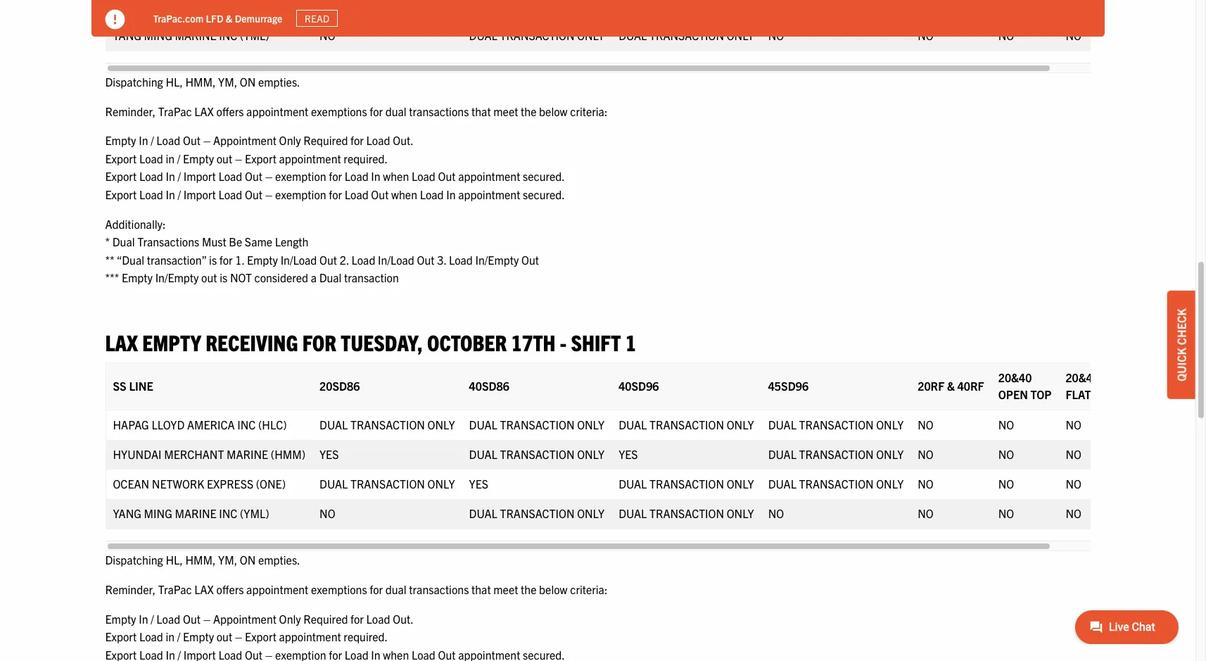 Task type: vqa. For each thing, say whether or not it's contained in the screenshot.
(YML)
yes



Task type: locate. For each thing, give the bounding box(es) containing it.
line
[[129, 379, 153, 393]]

yang ming marine inc (yml) down ocean network express (one)
[[113, 506, 269, 521]]

2 on from the top
[[240, 553, 256, 567]]

2 yang from the top
[[113, 506, 141, 521]]

1 vertical spatial exemptions
[[311, 582, 367, 596]]

0 vertical spatial meet
[[494, 104, 518, 118]]

1 vertical spatial yang
[[113, 506, 141, 521]]

2 appointment from the top
[[213, 611, 277, 626]]

(hlc)
[[258, 418, 287, 432]]

1 yang ming marine inc (yml) from the top
[[113, 28, 269, 42]]

1 vertical spatial secured.
[[523, 187, 565, 201]]

2 reminder, from the top
[[105, 582, 156, 596]]

1
[[626, 328, 637, 356]]

yang ming marine inc (yml)
[[113, 28, 269, 42], [113, 506, 269, 521]]

yang ming marine inc (yml) down trapac.com
[[113, 28, 269, 42]]

0 vertical spatial dispatching hl, hmm, ym, on empties.
[[105, 75, 300, 89]]

0 horizontal spatial in/empty
[[155, 271, 199, 285]]

2 vertical spatial inc
[[219, 506, 238, 521]]

in inside empty in / load out – appointment only required for load out. export load in / empty out – export appointment required. export load in / import load out – exemption for load in when load out appointment secured. export load in / import load out – exemption for load out when load in appointment secured.
[[166, 151, 175, 165]]

1 vertical spatial dual
[[319, 271, 342, 285]]

/
[[151, 133, 154, 147], [177, 151, 180, 165], [178, 169, 181, 183], [178, 187, 181, 201], [151, 611, 154, 626], [177, 630, 180, 644]]

1 vertical spatial appointment
[[213, 611, 277, 626]]

0 horizontal spatial &
[[226, 12, 233, 24]]

on up empty in / load out – appointment only required for load out. export load in / empty out – export appointment required.
[[240, 553, 256, 567]]

0 vertical spatial criteria:
[[570, 104, 608, 118]]

0 vertical spatial reminder,
[[105, 104, 156, 118]]

in/empty
[[476, 253, 519, 267], [155, 271, 199, 285]]

trapac
[[158, 104, 192, 118], [158, 582, 192, 596]]

0 vertical spatial in/empty
[[476, 253, 519, 267]]

2 in from the top
[[166, 630, 175, 644]]

1 20&40 from the left
[[999, 371, 1032, 385]]

0 vertical spatial import
[[184, 169, 216, 183]]

1 vertical spatial required
[[304, 611, 348, 626]]

1 vertical spatial only
[[279, 611, 301, 626]]

0 vertical spatial dispatching
[[105, 75, 163, 89]]

in for empty in / load out – appointment only required for load out. export load in / empty out – export appointment required. export load in / import load out – exemption for load in when load out appointment secured. export load in / import load out – exemption for load out when load in appointment secured.
[[166, 151, 175, 165]]

appointment inside empty in / load out – appointment only required for load out. export load in / empty out – export appointment required.
[[213, 611, 277, 626]]

in
[[139, 133, 148, 147], [166, 169, 175, 183], [371, 169, 381, 183], [166, 187, 175, 201], [447, 187, 456, 201], [139, 611, 148, 626]]

2 exemption from the top
[[275, 187, 326, 201]]

0 vertical spatial secured.
[[523, 169, 565, 183]]

1 in/load from the left
[[281, 253, 317, 267]]

20&40 up flat
[[1066, 371, 1100, 385]]

0 vertical spatial dual
[[112, 235, 135, 249]]

ss
[[113, 379, 127, 393]]

2 transactions from the top
[[409, 582, 469, 596]]

1 vertical spatial dispatching hl, hmm, ym, on empties.
[[105, 553, 300, 567]]

1 dispatching hl, hmm, ym, on empties. from the top
[[105, 75, 300, 89]]

1 vertical spatial empties.
[[258, 553, 300, 567]]

1 that from the top
[[472, 104, 491, 118]]

required inside empty in / load out – appointment only required for load out. export load in / empty out – export appointment required.
[[304, 611, 348, 626]]

reminder,
[[105, 104, 156, 118], [105, 582, 156, 596]]

0 vertical spatial out.
[[393, 133, 414, 147]]

required for empty in / load out – appointment only required for load out. export load in / empty out – export appointment required.
[[304, 611, 348, 626]]

2 empties. from the top
[[258, 553, 300, 567]]

dispatching hl, hmm, ym, on empties.
[[105, 75, 300, 89], [105, 553, 300, 567]]

1 appointment from the top
[[213, 133, 277, 147]]

out. inside empty in / load out – appointment only required for load out. export load in / empty out – export appointment required. export load in / import load out – exemption for load in when load out appointment secured. export load in / import load out – exemption for load out when load in appointment secured.
[[393, 133, 414, 147]]

required
[[304, 133, 348, 147], [304, 611, 348, 626]]

is down the must
[[209, 253, 217, 267]]

1 below from the top
[[539, 104, 568, 118]]

1 yang from the top
[[113, 28, 141, 42]]

1 vertical spatial below
[[539, 582, 568, 596]]

0 horizontal spatial in/load
[[281, 253, 317, 267]]

1 (yml) from the top
[[240, 28, 269, 42]]

0 vertical spatial reminder, trapac lax offers appointment exemptions for dual transactions that meet the below criteria:
[[105, 104, 608, 118]]

for
[[370, 104, 383, 118], [351, 133, 364, 147], [329, 169, 342, 183], [329, 187, 342, 201], [219, 253, 233, 267], [370, 582, 383, 596], [351, 611, 364, 626]]

marine down ocean network express (one)
[[175, 506, 217, 521]]

inc down express
[[219, 506, 238, 521]]

quick check
[[1175, 308, 1189, 381]]

40sd86
[[469, 379, 510, 393]]

marine up express
[[227, 447, 268, 461]]

dual
[[386, 104, 407, 118], [386, 582, 407, 596]]

dual
[[112, 235, 135, 249], [319, 271, 342, 285]]

2 criteria: from the top
[[570, 582, 608, 596]]

40sd96
[[619, 379, 659, 393]]

2 exemptions from the top
[[311, 582, 367, 596]]

1 vertical spatial ming
[[144, 506, 172, 521]]

2 (yml) from the top
[[240, 506, 269, 521]]

dispatching
[[105, 75, 163, 89], [105, 553, 163, 567]]

exemption
[[275, 169, 326, 183], [275, 187, 326, 201]]

0 vertical spatial in
[[166, 151, 175, 165]]

out inside additionally: * dual transactions must be same length ** "dual transaction" is for 1. empty in/load out 2. load in/load out 3. load in/empty out *** empty in/empty out is not considered a dual transaction
[[201, 271, 217, 285]]

1 vertical spatial yang ming marine inc (yml)
[[113, 506, 269, 521]]

(yml) down '(one)'
[[240, 506, 269, 521]]

0 vertical spatial empties.
[[258, 75, 300, 89]]

required. for empty in / load out – appointment only required for load out. export load in / empty out – export appointment required. export load in / import load out – exemption for load in when load out appointment secured. export load in / import load out – exemption for load out when load in appointment secured.
[[344, 151, 388, 165]]

on
[[240, 75, 256, 89], [240, 553, 256, 567]]

20&40 inside 20&40 flat rack
[[1066, 371, 1100, 385]]

0 vertical spatial required.
[[344, 151, 388, 165]]

1 vertical spatial that
[[472, 582, 491, 596]]

1 ym, from the top
[[218, 75, 237, 89]]

0 vertical spatial only
[[279, 133, 301, 147]]

1 vertical spatial (yml)
[[240, 506, 269, 521]]

in
[[166, 151, 175, 165], [166, 630, 175, 644]]

0 vertical spatial &
[[226, 12, 233, 24]]

0 horizontal spatial is
[[209, 253, 217, 267]]

1 meet from the top
[[494, 104, 518, 118]]

& right lfd
[[226, 12, 233, 24]]

1 vertical spatial required.
[[344, 630, 388, 644]]

(yml)
[[240, 28, 269, 42], [240, 506, 269, 521]]

1 horizontal spatial is
[[220, 271, 228, 285]]

on down demurrage
[[240, 75, 256, 89]]

1 vertical spatial hl,
[[166, 553, 183, 567]]

1 vertical spatial the
[[521, 582, 537, 596]]

in/empty right 3.
[[476, 253, 519, 267]]

1 trapac from the top
[[158, 104, 192, 118]]

out
[[217, 151, 232, 165], [201, 271, 217, 285], [217, 630, 232, 644]]

in/load down length on the left top of the page
[[281, 253, 317, 267]]

marine down trapac.com
[[175, 28, 217, 42]]

ming down 'network'
[[144, 506, 172, 521]]

reminder, trapac lax offers appointment exemptions for dual transactions that meet the below criteria:
[[105, 104, 608, 118], [105, 582, 608, 596]]

inc left the (hlc)
[[237, 418, 256, 432]]

hapag lloyd america inc (hlc)
[[113, 418, 287, 432]]

yang
[[113, 28, 141, 42], [113, 506, 141, 521]]

(yml) down demurrage
[[240, 28, 269, 42]]

only inside empty in / load out – appointment only required for load out. export load in / empty out – export appointment required. export load in / import load out – exemption for load in when load out appointment secured. export load in / import load out – exemption for load out when load in appointment secured.
[[279, 133, 301, 147]]

0 horizontal spatial 20&40
[[999, 371, 1032, 385]]

dual right *
[[112, 235, 135, 249]]

1 vertical spatial reminder, trapac lax offers appointment exemptions for dual transactions that meet the below criteria:
[[105, 582, 608, 596]]

0 vertical spatial out
[[217, 151, 232, 165]]

2 out. from the top
[[393, 611, 414, 626]]

0 vertical spatial hl,
[[166, 75, 183, 89]]

ming down trapac.com
[[144, 28, 172, 42]]

2 yang ming marine inc (yml) from the top
[[113, 506, 269, 521]]

in inside empty in / load out – appointment only required for load out. export load in / empty out – export appointment required.
[[166, 630, 175, 644]]

flat
[[1066, 387, 1092, 402]]

in/load up transaction
[[378, 253, 415, 267]]

1 vertical spatial hmm,
[[185, 553, 216, 567]]

out for empty in / load out – appointment only required for load out. export load in / empty out – export appointment required. export load in / import load out – exemption for load in when load out appointment secured. export load in / import load out – exemption for load out when load in appointment secured.
[[217, 151, 232, 165]]

1 vertical spatial on
[[240, 553, 256, 567]]

required.
[[344, 151, 388, 165], [344, 630, 388, 644]]

0 vertical spatial yang
[[113, 28, 141, 42]]

the
[[521, 104, 537, 118], [521, 582, 537, 596]]

1 in from the top
[[166, 151, 175, 165]]

0 vertical spatial below
[[539, 104, 568, 118]]

1 empties. from the top
[[258, 75, 300, 89]]

1 vertical spatial &
[[948, 379, 955, 393]]

0 vertical spatial (yml)
[[240, 28, 269, 42]]

required inside empty in / load out – appointment only required for load out. export load in / empty out – export appointment required. export load in / import load out – exemption for load in when load out appointment secured. export load in / import load out – exemption for load out when load in appointment secured.
[[304, 133, 348, 147]]

when
[[383, 169, 409, 183], [391, 187, 417, 201]]

empties.
[[258, 75, 300, 89], [258, 553, 300, 567]]

20&40
[[999, 371, 1032, 385], [1066, 371, 1100, 385]]

20&40 inside 20&40 open top
[[999, 371, 1032, 385]]

1 vertical spatial dual
[[386, 582, 407, 596]]

demurrage
[[235, 12, 283, 24]]

out. inside empty in / load out – appointment only required for load out. export load in / empty out – export appointment required.
[[393, 611, 414, 626]]

hmm,
[[185, 75, 216, 89], [185, 553, 216, 567]]

1 vertical spatial out.
[[393, 611, 414, 626]]

2 required. from the top
[[344, 630, 388, 644]]

appointment
[[213, 133, 277, 147], [213, 611, 277, 626]]

2 vertical spatial marine
[[175, 506, 217, 521]]

yes
[[320, 447, 339, 461], [619, 447, 638, 461], [469, 477, 489, 491]]

appointment for empty in / load out – appointment only required for load out. export load in / empty out – export appointment required.
[[213, 611, 277, 626]]

1 vertical spatial inc
[[237, 418, 256, 432]]

out
[[183, 133, 201, 147], [245, 169, 263, 183], [438, 169, 456, 183], [245, 187, 263, 201], [371, 187, 389, 201], [320, 253, 337, 267], [417, 253, 435, 267], [522, 253, 539, 267], [183, 611, 201, 626]]

transactions
[[409, 104, 469, 118], [409, 582, 469, 596]]

1 required. from the top
[[344, 151, 388, 165]]

lax
[[195, 104, 214, 118], [105, 328, 138, 356], [195, 582, 214, 596]]

1 dispatching from the top
[[105, 75, 163, 89]]

1 vertical spatial out
[[201, 271, 217, 285]]

2 trapac from the top
[[158, 582, 192, 596]]

0 vertical spatial exemptions
[[311, 104, 367, 118]]

0 vertical spatial ming
[[144, 28, 172, 42]]

import
[[184, 169, 216, 183], [184, 187, 216, 201]]

1 hl, from the top
[[166, 75, 183, 89]]

1 required from the top
[[304, 133, 348, 147]]

marine
[[175, 28, 217, 42], [227, 447, 268, 461], [175, 506, 217, 521]]

1 vertical spatial is
[[220, 271, 228, 285]]

2 only from the top
[[279, 611, 301, 626]]

2 20&40 from the left
[[1066, 371, 1100, 385]]

1 vertical spatial ym,
[[218, 553, 237, 567]]

transaction
[[500, 28, 575, 42], [650, 28, 725, 42], [351, 418, 425, 432], [500, 418, 575, 432], [650, 418, 725, 432], [800, 418, 874, 432], [500, 447, 575, 461], [800, 447, 874, 461], [351, 477, 425, 491], [650, 477, 725, 491], [800, 477, 874, 491], [500, 506, 575, 521], [650, 506, 725, 521]]

0 vertical spatial on
[[240, 75, 256, 89]]

1 vertical spatial import
[[184, 187, 216, 201]]

1 vertical spatial marine
[[227, 447, 268, 461]]

same
[[245, 235, 273, 249]]

0 vertical spatial marine
[[175, 28, 217, 42]]

20&40 up open
[[999, 371, 1032, 385]]

network
[[152, 477, 204, 491]]

**
[[105, 253, 115, 267]]

(hmm)
[[271, 447, 306, 461]]

1 vertical spatial criteria:
[[570, 582, 608, 596]]

1 vertical spatial transactions
[[409, 582, 469, 596]]

rack
[[1094, 387, 1124, 402]]

required. for empty in / load out – appointment only required for load out. export load in / empty out – export appointment required.
[[344, 630, 388, 644]]

1 exemptions from the top
[[311, 104, 367, 118]]

0 vertical spatial required
[[304, 133, 348, 147]]

shift
[[571, 328, 621, 356]]

out inside empty in / load out – appointment only required for load out. export load in / empty out – export appointment required.
[[183, 611, 201, 626]]

hl,
[[166, 75, 183, 89], [166, 553, 183, 567]]

out inside empty in / load out – appointment only required for load out. export load in / empty out – export appointment required. export load in / import load out – exemption for load in when load out appointment secured. export load in / import load out – exemption for load out when load in appointment secured.
[[217, 151, 232, 165]]

0 vertical spatial yang ming marine inc (yml)
[[113, 28, 269, 42]]

only inside empty in / load out – appointment only required for load out. export load in / empty out – export appointment required.
[[279, 611, 301, 626]]

2 required from the top
[[304, 611, 348, 626]]

in/empty down transaction"
[[155, 271, 199, 285]]

not
[[230, 271, 252, 285]]

1 horizontal spatial &
[[948, 379, 955, 393]]

0 vertical spatial lax
[[195, 104, 214, 118]]

1 on from the top
[[240, 75, 256, 89]]

0 vertical spatial exemption
[[275, 169, 326, 183]]

0 vertical spatial appointment
[[213, 133, 277, 147]]

0 vertical spatial that
[[472, 104, 491, 118]]

required. inside empty in / load out – appointment only required for load out. export load in / empty out – export appointment required. export load in / import load out – exemption for load in when load out appointment secured. export load in / import load out – exemption for load out when load in appointment secured.
[[344, 151, 388, 165]]

open
[[999, 387, 1029, 402]]

1 vertical spatial in
[[166, 630, 175, 644]]

transaction
[[344, 271, 399, 285]]

0 vertical spatial dual
[[386, 104, 407, 118]]

& right 20rf
[[948, 379, 955, 393]]

20&40 open top
[[999, 371, 1052, 402]]

0 vertical spatial is
[[209, 253, 217, 267]]

dual right a
[[319, 271, 342, 285]]

2 vertical spatial out
[[217, 630, 232, 644]]

1 vertical spatial trapac
[[158, 582, 192, 596]]

no
[[320, 28, 335, 42], [769, 28, 784, 42], [918, 28, 934, 42], [999, 28, 1015, 42], [1066, 28, 1082, 42], [918, 418, 934, 432], [999, 418, 1015, 432], [1066, 418, 1082, 432], [918, 447, 934, 461], [999, 447, 1015, 461], [1066, 447, 1082, 461], [918, 477, 934, 491], [999, 477, 1015, 491], [1066, 477, 1082, 491], [320, 506, 335, 521], [769, 506, 784, 521], [918, 506, 934, 521], [999, 506, 1015, 521], [1066, 506, 1082, 521]]

out.
[[393, 133, 414, 147], [393, 611, 414, 626]]

only for empty in / load out – appointment only required for load out. export load in / empty out – export appointment required. export load in / import load out – exemption for load in when load out appointment secured. export load in / import load out – exemption for load out when load in appointment secured.
[[279, 133, 301, 147]]

export
[[105, 151, 137, 165], [245, 151, 277, 165], [105, 169, 137, 183], [105, 187, 137, 201], [105, 630, 137, 644], [245, 630, 277, 644]]

40rf
[[958, 379, 985, 393]]

length
[[275, 235, 309, 249]]

in/load
[[281, 253, 317, 267], [378, 253, 415, 267]]

required. inside empty in / load out – appointment only required for load out. export load in / empty out – export appointment required.
[[344, 630, 388, 644]]

for
[[302, 328, 337, 356]]

load
[[157, 133, 180, 147], [367, 133, 390, 147], [139, 151, 163, 165], [139, 169, 163, 183], [219, 169, 242, 183], [345, 169, 369, 183], [412, 169, 436, 183], [139, 187, 163, 201], [219, 187, 242, 201], [345, 187, 369, 201], [420, 187, 444, 201], [352, 253, 376, 267], [449, 253, 473, 267], [157, 611, 180, 626], [367, 611, 390, 626], [139, 630, 163, 644]]

additionally:
[[105, 217, 166, 231]]

is left not
[[220, 271, 228, 285]]

secured.
[[523, 169, 565, 183], [523, 187, 565, 201]]

1 horizontal spatial in/load
[[378, 253, 415, 267]]

1 vertical spatial offers
[[217, 582, 244, 596]]

2 ming from the top
[[144, 506, 172, 521]]

2 import from the top
[[184, 187, 216, 201]]

inc down trapac.com lfd & demurrage
[[219, 28, 238, 42]]

dual transaction only
[[469, 28, 605, 42], [619, 28, 755, 42], [320, 418, 455, 432], [469, 418, 605, 432], [619, 418, 755, 432], [769, 418, 904, 432], [469, 447, 605, 461], [769, 447, 904, 461], [320, 477, 455, 491], [619, 477, 755, 491], [769, 477, 904, 491], [469, 506, 605, 521], [619, 506, 755, 521]]

2 horizontal spatial yes
[[619, 447, 638, 461]]

a
[[311, 271, 317, 285]]

0 vertical spatial hmm,
[[185, 75, 216, 89]]

quick check link
[[1168, 291, 1196, 399]]

0 vertical spatial ym,
[[218, 75, 237, 89]]

45sd96
[[769, 379, 809, 393]]

0 vertical spatial the
[[521, 104, 537, 118]]

out inside empty in / load out – appointment only required for load out. export load in / empty out – export appointment required.
[[217, 630, 232, 644]]

1 out. from the top
[[393, 133, 414, 147]]

1 vertical spatial reminder,
[[105, 582, 156, 596]]

1 vertical spatial dispatching
[[105, 553, 163, 567]]

ming
[[144, 28, 172, 42], [144, 506, 172, 521]]

0 vertical spatial transactions
[[409, 104, 469, 118]]

empty
[[105, 133, 136, 147], [183, 151, 214, 165], [247, 253, 278, 267], [122, 271, 153, 285], [105, 611, 136, 626], [183, 630, 214, 644]]

1 only from the top
[[279, 133, 301, 147]]

appointment inside empty in / load out – appointment only required for load out. export load in / empty out – export appointment required. export load in / import load out – exemption for load in when load out appointment secured. export load in / import load out – exemption for load out when load in appointment secured.
[[213, 133, 277, 147]]

0 vertical spatial offers
[[217, 104, 244, 118]]

&
[[226, 12, 233, 24], [948, 379, 955, 393]]

0 vertical spatial trapac
[[158, 104, 192, 118]]

1 vertical spatial exemption
[[275, 187, 326, 201]]

1 horizontal spatial 20&40
[[1066, 371, 1100, 385]]



Task type: describe. For each thing, give the bounding box(es) containing it.
1 exemption from the top
[[275, 169, 326, 183]]

2 hl, from the top
[[166, 553, 183, 567]]

read link
[[297, 10, 338, 27]]

20&40 for open
[[999, 371, 1032, 385]]

0 vertical spatial when
[[383, 169, 409, 183]]

2 dispatching hl, hmm, ym, on empties. from the top
[[105, 553, 300, 567]]

hyundai merchant marine (hmm)
[[113, 447, 306, 461]]

17th
[[512, 328, 556, 356]]

october
[[427, 328, 507, 356]]

read
[[305, 12, 330, 25]]

ocean network express (one)
[[113, 477, 286, 491]]

1.
[[235, 253, 245, 267]]

check
[[1175, 308, 1189, 345]]

1 transactions from the top
[[409, 104, 469, 118]]

out. for empty in / load out – appointment only required for load out. export load in / empty out – export appointment required.
[[393, 611, 414, 626]]

2 ym, from the top
[[218, 553, 237, 567]]

2 reminder, trapac lax offers appointment exemptions for dual transactions that meet the below criteria: from the top
[[105, 582, 608, 596]]

trapac.com lfd & demurrage
[[153, 12, 283, 24]]

out for empty in / load out – appointment only required for load out. export load in / empty out – export appointment required.
[[217, 630, 232, 644]]

ocean
[[113, 477, 149, 491]]

0 vertical spatial inc
[[219, 28, 238, 42]]

2 that from the top
[[472, 582, 491, 596]]

-
[[560, 328, 567, 356]]

2 secured. from the top
[[523, 187, 565, 201]]

2.
[[340, 253, 349, 267]]

1 ming from the top
[[144, 28, 172, 42]]

additionally: * dual transactions must be same length ** "dual transaction" is for 1. empty in/load out 2. load in/load out 3. load in/empty out *** empty in/empty out is not considered a dual transaction
[[105, 217, 539, 285]]

1 vertical spatial when
[[391, 187, 417, 201]]

20rf
[[918, 379, 945, 393]]

2 dual from the top
[[386, 582, 407, 596]]

transaction"
[[147, 253, 207, 267]]

1 horizontal spatial yes
[[469, 477, 489, 491]]

3.
[[437, 253, 447, 267]]

20&40 flat rack
[[1066, 371, 1124, 402]]

lloyd
[[152, 418, 185, 432]]

1 the from the top
[[521, 104, 537, 118]]

in for empty in / load out – appointment only required for load out. export load in / empty out – export appointment required.
[[166, 630, 175, 644]]

1 vertical spatial lax
[[105, 328, 138, 356]]

only for empty in / load out – appointment only required for load out. export load in / empty out – export appointment required.
[[279, 611, 301, 626]]

required for empty in / load out – appointment only required for load out. export load in / empty out – export appointment required. export load in / import load out – exemption for load in when load out appointment secured. export load in / import load out – exemption for load out when load in appointment secured.
[[304, 133, 348, 147]]

20sd86
[[320, 379, 360, 393]]

for inside additionally: * dual transactions must be same length ** "dual transaction" is for 1. empty in/load out 2. load in/load out 3. load in/empty out *** empty in/empty out is not considered a dual transaction
[[219, 253, 233, 267]]

lax empty receiving           for tuesday, october 17th              - shift 1
[[105, 328, 637, 356]]

out. for empty in / load out – appointment only required for load out. export load in / empty out – export appointment required. export load in / import load out – exemption for load in when load out appointment secured. export load in / import load out – exemption for load out when load in appointment secured.
[[393, 133, 414, 147]]

lfd
[[206, 12, 224, 24]]

2 below from the top
[[539, 582, 568, 596]]

transactions
[[137, 235, 199, 249]]

1 reminder, trapac lax offers appointment exemptions for dual transactions that meet the below criteria: from the top
[[105, 104, 608, 118]]

2 dispatching from the top
[[105, 553, 163, 567]]

express
[[207, 477, 254, 491]]

1 import from the top
[[184, 169, 216, 183]]

1 horizontal spatial dual
[[319, 271, 342, 285]]

1 dual from the top
[[386, 104, 407, 118]]

*
[[105, 235, 110, 249]]

hyundai
[[113, 447, 162, 461]]

receiving
[[206, 328, 298, 356]]

2 the from the top
[[521, 582, 537, 596]]

1 vertical spatial in/empty
[[155, 271, 199, 285]]

must
[[202, 235, 226, 249]]

top
[[1031, 387, 1052, 402]]

(one)
[[256, 477, 286, 491]]

0 horizontal spatial yes
[[320, 447, 339, 461]]

1 horizontal spatial in/empty
[[476, 253, 519, 267]]

2 hmm, from the top
[[185, 553, 216, 567]]

for inside empty in / load out – appointment only required for load out. export load in / empty out – export appointment required.
[[351, 611, 364, 626]]

appointment for empty in / load out – appointment only required for load out. export load in / empty out – export appointment required. export load in / import load out – exemption for load in when load out appointment secured. export load in / import load out – exemption for load out when load in appointment secured.
[[213, 133, 277, 147]]

1 secured. from the top
[[523, 169, 565, 183]]

solid image
[[105, 10, 125, 30]]

empty
[[142, 328, 201, 356]]

2 vertical spatial lax
[[195, 582, 214, 596]]

empty in / load out – appointment only required for load out. export load in / empty out – export appointment required. export load in / import load out – exemption for load in when load out appointment secured. export load in / import load out – exemption for load out when load in appointment secured.
[[105, 133, 565, 201]]

2 offers from the top
[[217, 582, 244, 596]]

2 in/load from the left
[[378, 253, 415, 267]]

tuesday,
[[341, 328, 423, 356]]

"dual
[[117, 253, 144, 267]]

2 meet from the top
[[494, 582, 518, 596]]

20rf & 40rf
[[918, 379, 985, 393]]

20&40 for flat
[[1066, 371, 1100, 385]]

1 criteria: from the top
[[570, 104, 608, 118]]

1 offers from the top
[[217, 104, 244, 118]]

considered
[[255, 271, 308, 285]]

merchant
[[164, 447, 224, 461]]

appointment inside empty in / load out – appointment only required for load out. export load in / empty out – export appointment required.
[[279, 630, 341, 644]]

in inside empty in / load out – appointment only required for load out. export load in / empty out – export appointment required.
[[139, 611, 148, 626]]

hapag
[[113, 418, 149, 432]]

1 hmm, from the top
[[185, 75, 216, 89]]

0 horizontal spatial dual
[[112, 235, 135, 249]]

empty in / load out – appointment only required for load out. export load in / empty out – export appointment required.
[[105, 611, 414, 644]]

ss line
[[113, 379, 153, 393]]

be
[[229, 235, 242, 249]]

america
[[187, 418, 235, 432]]

quick
[[1175, 347, 1189, 381]]

1 reminder, from the top
[[105, 104, 156, 118]]

***
[[105, 271, 119, 285]]

trapac.com
[[153, 12, 204, 24]]



